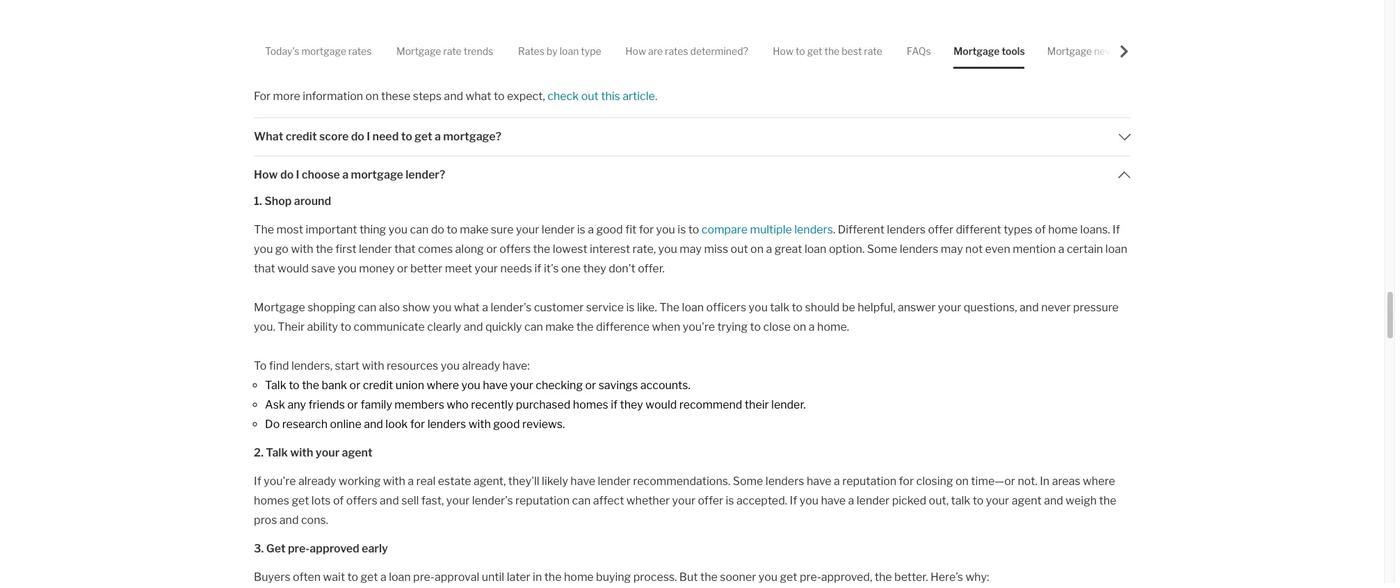 Task type: vqa. For each thing, say whether or not it's contained in the screenshot.
For rent option
no



Task type: describe. For each thing, give the bounding box(es) containing it.
the inside mortgage shopping can also show you what a lender's customer service is like. the loan officers you talk to should be helpful, answer your questions, and never pressure you. their ability to communicate clearly and quickly can make the difference when you're trying to close on a home.
[[577, 320, 594, 334]]

how are rates determined?
[[626, 45, 748, 57]]

mortgage news link
[[1048, 33, 1119, 69]]

these
[[381, 89, 411, 103]]

rate inside how to get the best rate link
[[864, 45, 883, 57]]

they'll
[[508, 475, 540, 488]]

where inside to find lenders, start with resources you already have: talk to the bank or credit union where you have your checking or savings accounts. ask any friends or family members who recently purchased homes if they would recommend their lender. do research online and look for lenders with good reviews.
[[427, 379, 459, 392]]

mortgage rate trends
[[397, 45, 493, 57]]

mortgage?
[[443, 130, 502, 143]]

when
[[652, 320, 681, 334]]

fast,
[[421, 494, 444, 508]]

home
[[1049, 223, 1078, 236]]

and down in
[[1044, 494, 1064, 508]]

resources
[[387, 359, 438, 373]]

and inside to find lenders, start with resources you already have: talk to the bank or credit union where you have your checking or savings accounts. ask any friends or family members who recently purchased homes if they would recommend their lender. do research online and look for lenders with good reviews.
[[364, 418, 383, 431]]

next image
[[1119, 45, 1131, 57]]

0 horizontal spatial make
[[460, 223, 489, 236]]

if you're already working with a real estate agent, they'll likely have lender recommendations. some lenders have a reputation for closing on time—or not. in areas where homes get lots of offers and sell fast, your lender's reputation can affect whether your offer is accepted. if you have a lender picked out, talk to your agent and weigh the pros and cons.
[[254, 475, 1119, 527]]

can up comes
[[410, 223, 429, 236]]

would inside . different lenders offer different types of home loans. if you go with the first lender that comes along or offers the lowest interest rate, you may miss out on a great loan option. some lenders may not even mention a certain loan that would save you money or better meet your needs if it's one they don't offer.
[[278, 262, 309, 275]]

don't
[[549, 31, 577, 44]]

on inside if you're already working with a real estate agent, they'll likely have lender recommendations. some lenders have a reputation for closing on time—or not. in areas where homes get lots of offers and sell fast, your lender's reputation can affect whether your offer is accepted. if you have a lender picked out, talk to your agent and weigh the pros and cons.
[[956, 475, 969, 488]]

lenders left the not
[[900, 242, 939, 256]]

with right start
[[362, 359, 384, 373]]

approved
[[310, 542, 360, 556]]

lender.
[[772, 398, 806, 412]]

what inside mortgage shopping can also show you what a lender's customer service is like. the loan officers you talk to should be helpful, answer your questions, and never pressure you. their ability to communicate clearly and quickly can make the difference when you're trying to close on a home.
[[454, 301, 480, 314]]

0 horizontal spatial won't
[[807, 11, 835, 25]]

you down first
[[338, 262, 357, 275]]

the up save
[[316, 242, 333, 256]]

and left sell
[[380, 494, 399, 508]]

if inside . different lenders offer different types of home loans. if you go with the first lender that comes along or offers the lowest interest rate, you may miss out on a great loan option. some lenders may not even mention a certain loan that would save you money or better meet your needs if it's one they don't offer.
[[535, 262, 542, 275]]

to right need
[[401, 130, 412, 143]]

helpful,
[[858, 301, 896, 314]]

the up mortgage tools in the right of the page
[[958, 31, 975, 44]]

you up close
[[749, 301, 768, 314]]

most
[[277, 223, 303, 236]]

and inside your loan may be sold to another service provider: many lenders don't service their loans which means they won't be the ones collecting your monthly mortgage payment. instead, they turn your loan over to a third-party provider. don't worry if this happens—it's a common practice in the banking industry and the provider won't change any of the terms of your mortgage loan.
[[936, 31, 955, 44]]

with inside if you're already working with a real estate agent, they'll likely have lender recommendations. some lenders have a reputation for closing on time—or not. in areas where homes get lots of offers and sell fast, your lender's reputation can affect whether your offer is accepted. if you have a lender picked out, talk to your agent and weigh the pros and cons.
[[383, 475, 405, 488]]

your down time—or
[[986, 494, 1010, 508]]

monthly
[[979, 11, 1022, 25]]

even
[[985, 242, 1011, 256]]

or right bank
[[350, 379, 361, 392]]

0 horizontal spatial agent
[[342, 446, 373, 460]]

common
[[723, 31, 769, 44]]

rate,
[[633, 242, 656, 256]]

lenders inside to find lenders, start with resources you already have: talk to the bank or credit union where you have your checking or savings accounts. ask any friends or family members who recently purchased homes if they would recommend their lender. do research online and look for lenders with good reviews.
[[428, 418, 466, 431]]

1 horizontal spatial do
[[351, 130, 365, 143]]

your down "sold"
[[347, 31, 370, 44]]

2 vertical spatial if
[[790, 494, 797, 508]]

show
[[403, 301, 430, 314]]

bank
[[322, 379, 347, 392]]

can inside if you're already working with a real estate agent, they'll likely have lender recommendations. some lenders have a reputation for closing on time—or not. in areas where homes get lots of offers and sell fast, your lender's reputation can affect whether your offer is accepted. if you have a lender picked out, talk to your agent and weigh the pros and cons.
[[572, 494, 591, 508]]

today's
[[265, 45, 299, 57]]

0 vertical spatial out
[[581, 89, 599, 103]]

is up lowest
[[577, 223, 586, 236]]

lender's inside if you're already working with a real estate agent, they'll likely have lender recommendations. some lenders have a reputation for closing on time—or not. in areas where homes get lots of offers and sell fast, your lender's reputation can affect whether your offer is accepted. if you have a lender picked out, talk to your agent and weigh the pros and cons.
[[472, 494, 513, 508]]

your inside mortgage shopping can also show you what a lender's customer service is like. the loan officers you talk to should be helpful, answer your questions, and never pressure you. their ability to communicate clearly and quickly can make the difference when you're trying to close on a home.
[[938, 301, 962, 314]]

for inside if you're already working with a real estate agent, they'll likely have lender recommendations. some lenders have a reputation for closing on time—or not. in areas where homes get lots of offers and sell fast, your lender's reputation can affect whether your offer is accepted. if you have a lender picked out, talk to your agent and weigh the pros and cons.
[[899, 475, 914, 488]]

home.
[[817, 320, 850, 334]]

they inside . different lenders offer different types of home loans. if you go with the first lender that comes along or offers the lowest interest rate, you may miss out on a great loan option. some lenders may not even mention a certain loan that would save you money or better meet your needs if it's one they don't offer.
[[583, 262, 606, 275]]

to right over
[[422, 31, 433, 44]]

lender?
[[406, 168, 445, 181]]

1 horizontal spatial reputation
[[843, 475, 897, 488]]

meet
[[445, 262, 472, 275]]

mortgage left 'loan.'
[[346, 50, 397, 64]]

practice
[[771, 31, 814, 44]]

the up banking on the right top
[[853, 11, 871, 25]]

.
[[833, 223, 836, 236]]

like.
[[637, 301, 657, 314]]

union
[[396, 379, 424, 392]]

the inside mortgage shopping can also show you what a lender's customer service is like. the loan officers you talk to should be helpful, answer your questions, and never pressure you. their ability to communicate clearly and quickly can make the difference when you're trying to close on a home.
[[660, 301, 680, 314]]

. different lenders offer different types of home loans. if you go with the first lender that comes along or offers the lowest interest rate, you may miss out on a great loan option. some lenders may not even mention a certain loan that would save you money or better meet your needs if it's one they don't offer.
[[254, 223, 1130, 275]]

1 horizontal spatial good
[[597, 223, 623, 236]]

and right 'clearly'
[[464, 320, 483, 334]]

the down the most important thing you can do to make sure your lender is a good fit for you is to compare multiple lenders
[[533, 242, 551, 256]]

early
[[362, 542, 388, 556]]

to left close
[[750, 320, 761, 334]]

your left monthly
[[954, 11, 977, 25]]

3.
[[254, 542, 264, 556]]

on inside mortgage shopping can also show you what a lender's customer service is like. the loan officers you talk to should be helpful, answer your questions, and never pressure you. their ability to communicate clearly and quickly can make the difference when you're trying to close on a home.
[[793, 320, 807, 334]]

lenders inside if you're already working with a real estate agent, they'll likely have lender recommendations. some lenders have a reputation for closing on time—or not. in areas where homes get lots of offers and sell fast, your lender's reputation can affect whether your offer is accepted. if you have a lender picked out, talk to your agent and weigh the pros and cons.
[[766, 475, 805, 488]]

you up 'clearly'
[[433, 301, 452, 314]]

lenders up great
[[795, 223, 833, 236]]

your down recommendations.
[[672, 494, 696, 508]]

any inside your loan may be sold to another service provider: many lenders don't service their loans which means they won't be the ones collecting your monthly mortgage payment. instead, they turn your loan over to a third-party provider. don't worry if this happens—it's a common practice in the banking industry and the provider won't change any of the terms of your mortgage loan.
[[1095, 31, 1113, 44]]

mortgage news
[[1048, 45, 1119, 57]]

instead,
[[254, 31, 295, 44]]

purchased
[[516, 398, 571, 412]]

multiple
[[750, 223, 792, 236]]

mortgage for mortgage tools
[[954, 45, 1000, 57]]

friends
[[308, 398, 345, 412]]

how are rates determined? link
[[626, 33, 748, 69]]

is inside mortgage shopping can also show you what a lender's customer service is like. the loan officers you talk to should be helpful, answer your questions, and never pressure you. their ability to communicate clearly and quickly can make the difference when you're trying to close on a home.
[[626, 301, 635, 314]]

0 vertical spatial get
[[807, 45, 823, 57]]

of up next icon
[[1116, 31, 1126, 44]]

to left compare
[[689, 223, 699, 236]]

affect
[[593, 494, 624, 508]]

your down estate
[[447, 494, 470, 508]]

0 vertical spatial that
[[394, 242, 416, 256]]

rates for are
[[665, 45, 688, 57]]

to inside if you're already working with a real estate agent, they'll likely have lender recommendations. some lenders have a reputation for closing on time—or not. in areas where homes get lots of offers and sell fast, your lender's reputation can affect whether your offer is accepted. if you have a lender picked out, talk to your agent and weigh the pros and cons.
[[973, 494, 984, 508]]

would inside to find lenders, start with resources you already have: talk to the bank or credit union where you have your checking or savings accounts. ask any friends or family members who recently purchased homes if they would recommend their lender. do research online and look for lenders with good reviews.
[[646, 398, 677, 412]]

better
[[410, 262, 443, 275]]

and right pros
[[280, 514, 299, 527]]

lender up affect
[[598, 475, 631, 488]]

how for how are rates determined?
[[626, 45, 646, 57]]

and left never
[[1020, 301, 1039, 314]]

accepted.
[[737, 494, 788, 508]]

the most important thing you can do to make sure your lender is a good fit for you is to compare multiple lenders
[[254, 223, 833, 236]]

and right steps
[[444, 89, 463, 103]]

2 horizontal spatial may
[[941, 242, 963, 256]]

on inside . different lenders offer different types of home loans. if you go with the first lender that comes along or offers the lowest interest rate, you may miss out on a great loan option. some lenders may not even mention a certain loan that would save you money or better meet your needs if it's one they don't offer.
[[751, 242, 764, 256]]

loan inside rates by loan type link
[[560, 45, 579, 57]]

or left better
[[397, 262, 408, 275]]

can right quickly
[[525, 320, 543, 334]]

closing
[[917, 475, 954, 488]]

1 vertical spatial do
[[280, 168, 294, 181]]

2. talk with your agent
[[254, 446, 373, 460]]

another
[[382, 11, 422, 25]]

not.
[[1018, 475, 1038, 488]]

talk inside if you're already working with a real estate agent, they'll likely have lender recommendations. some lenders have a reputation for closing on time—or not. in areas where homes get lots of offers and sell fast, your lender's reputation can affect whether your offer is accepted. if you have a lender picked out, talk to your agent and weigh the pros and cons.
[[951, 494, 971, 508]]

to right "sold"
[[369, 11, 379, 25]]

be up turn
[[329, 11, 342, 25]]

to down 'practice'
[[796, 45, 805, 57]]

to up comes
[[447, 223, 458, 236]]

recommend
[[679, 398, 743, 412]]

to
[[254, 359, 267, 373]]

0 horizontal spatial that
[[254, 262, 275, 275]]

1 vertical spatial talk
[[266, 446, 288, 460]]

mortgage down the what credit score do i need to get a mortgage?
[[351, 168, 403, 181]]

check out this article. link
[[548, 89, 658, 103]]

the down in
[[825, 45, 840, 57]]

the down 'instead,'
[[254, 50, 271, 64]]

you up "who"
[[462, 379, 481, 392]]

party
[[473, 31, 500, 44]]

offers inside if you're already working with a real estate agent, they'll likely have lender recommendations. some lenders have a reputation for closing on time—or not. in areas where homes get lots of offers and sell fast, your lender's reputation can affect whether your offer is accepted. if you have a lender picked out, talk to your agent and weigh the pros and cons.
[[346, 494, 378, 508]]

you left go
[[254, 242, 273, 256]]

to left should
[[792, 301, 803, 314]]

difference
[[596, 320, 650, 334]]

or down the sure
[[486, 242, 497, 256]]

you're inside mortgage shopping can also show you what a lender's customer service is like. the loan officers you talk to should be helpful, answer your questions, and never pressure you. their ability to communicate clearly and quickly can make the difference when you're trying to close on a home.
[[683, 320, 715, 334]]

it's
[[544, 262, 559, 275]]

mortgage for mortgage rate trends
[[397, 45, 441, 57]]

0 vertical spatial what
[[466, 89, 492, 103]]

look
[[386, 418, 408, 431]]

banking
[[847, 31, 889, 44]]

picked
[[892, 494, 927, 508]]

pre-
[[288, 542, 310, 556]]

cons.
[[301, 514, 328, 527]]

rates by loan type
[[518, 45, 602, 57]]

1.
[[254, 194, 262, 208]]

with down recently
[[469, 418, 491, 431]]

out inside . different lenders offer different types of home loans. if you go with the first lender that comes along or offers the lowest interest rate, you may miss out on a great loan option. some lenders may not even mention a certain loan that would save you money or better meet your needs if it's one they don't offer.
[[731, 242, 748, 256]]

talk inside to find lenders, start with resources you already have: talk to the bank or credit union where you have your checking or savings accounts. ask any friends or family members who recently purchased homes if they would recommend their lender. do research online and look for lenders with good reviews.
[[265, 379, 286, 392]]

if inside . different lenders offer different types of home loans. if you go with the first lender that comes along or offers the lowest interest rate, you may miss out on a great loan option. some lenders may not even mention a certain loan that would save you money or better meet your needs if it's one they don't offer.
[[1113, 223, 1120, 236]]

or up online
[[347, 398, 358, 412]]

loan down loans.
[[1106, 242, 1128, 256]]

first
[[335, 242, 357, 256]]

whether
[[627, 494, 670, 508]]

today's mortgage rates
[[265, 45, 372, 57]]

accounts.
[[641, 379, 691, 392]]

be up banking on the right top
[[838, 11, 851, 25]]

shopping
[[308, 301, 356, 314]]

1 vertical spatial if
[[254, 475, 261, 488]]

if inside to find lenders, start with resources you already have: talk to the bank or credit union where you have your checking or savings accounts. ask any friends or family members who recently purchased homes if they would recommend their lender. do research online and look for lenders with good reviews.
[[611, 398, 618, 412]]

your inside . different lenders offer different types of home loans. if you go with the first lender that comes along or offers the lowest interest rate, you may miss out on a great loan option. some lenders may not even mention a certain loan that would save you money or better meet your needs if it's one they don't offer.
[[475, 262, 498, 275]]

comes
[[418, 242, 453, 256]]

lender up lowest
[[542, 223, 575, 236]]

lenders right the different
[[887, 223, 926, 236]]

around
[[294, 194, 331, 208]]

miss
[[704, 242, 729, 256]]

means
[[744, 11, 779, 25]]

likely
[[542, 475, 568, 488]]

mortgage rate trends link
[[397, 33, 493, 69]]

trends
[[464, 45, 493, 57]]

mortgage up the change
[[1024, 11, 1076, 25]]

close
[[763, 320, 791, 334]]

article.
[[623, 89, 658, 103]]

different
[[956, 223, 1002, 236]]

loan right great
[[805, 242, 827, 256]]

best
[[842, 45, 862, 57]]

pros
[[254, 514, 277, 527]]

they up 'practice'
[[781, 11, 804, 25]]

is inside if you're already working with a real estate agent, they'll likely have lender recommendations. some lenders have a reputation for closing on time—or not. in areas where homes get lots of offers and sell fast, your lender's reputation can affect whether your offer is accepted. if you have a lender picked out, talk to your agent and weigh the pros and cons.
[[726, 494, 734, 508]]

with down research
[[290, 446, 313, 460]]

1 vertical spatial get
[[415, 130, 432, 143]]



Task type: locate. For each thing, give the bounding box(es) containing it.
with inside . different lenders offer different types of home loans. if you go with the first lender that comes along or offers the lowest interest rate, you may miss out on a great loan option. some lenders may not even mention a certain loan that would save you money or better meet your needs if it's one they don't offer.
[[291, 242, 313, 256]]

any
[[1095, 31, 1113, 44], [288, 398, 306, 412]]

rate
[[443, 45, 462, 57], [864, 45, 883, 57]]

would
[[278, 262, 309, 275], [646, 398, 677, 412]]

0 vertical spatial if
[[1113, 223, 1120, 236]]

1 vertical spatial homes
[[254, 494, 289, 508]]

1 vertical spatial would
[[646, 398, 677, 412]]

time—or
[[971, 475, 1016, 488]]

1 horizontal spatial offer
[[928, 223, 954, 236]]

2 rate from the left
[[864, 45, 883, 57]]

you right fit
[[656, 223, 675, 236]]

agent inside if you're already working with a real estate agent, they'll likely have lender recommendations. some lenders have a reputation for closing on time—or not. in areas where homes get lots of offers and sell fast, your lender's reputation can affect whether your offer is accepted. if you have a lender picked out, talk to your agent and weigh the pros and cons.
[[1012, 494, 1042, 508]]

for inside to find lenders, start with resources you already have: talk to the bank or credit union where you have your checking or savings accounts. ask any friends or family members who recently purchased homes if they would recommend their lender. do research online and look for lenders with good reviews.
[[410, 418, 425, 431]]

you right thing in the top of the page
[[389, 223, 408, 236]]

be inside mortgage shopping can also show you what a lender's customer service is like. the loan officers you talk to should be helpful, answer your questions, and never pressure you. their ability to communicate clearly and quickly can make the difference when you're trying to close on a home.
[[842, 301, 856, 314]]

lenders up don't
[[544, 11, 583, 25]]

or left savings on the bottom left of page
[[585, 379, 596, 392]]

3. get pre-approved early
[[254, 542, 388, 556]]

1 horizontal spatial make
[[546, 320, 574, 334]]

your right 'answer'
[[938, 301, 962, 314]]

0 vertical spatial talk
[[770, 301, 790, 314]]

how down 'practice'
[[773, 45, 794, 57]]

1 horizontal spatial if
[[790, 494, 797, 508]]

already inside if you're already working with a real estate agent, they'll likely have lender recommendations. some lenders have a reputation for closing on time—or not. in areas where homes get lots of offers and sell fast, your lender's reputation can affect whether your offer is accepted. if you have a lender picked out, talk to your agent and weigh the pros and cons.
[[298, 475, 336, 488]]

out right miss
[[731, 242, 748, 256]]

change
[[1054, 31, 1092, 44]]

0 horizontal spatial talk
[[770, 301, 790, 314]]

0 horizontal spatial how
[[254, 168, 278, 181]]

1 vertical spatial won't
[[1023, 31, 1052, 44]]

and down the collecting
[[936, 31, 955, 44]]

2 horizontal spatial if
[[1113, 223, 1120, 236]]

ask
[[265, 398, 285, 412]]

make inside mortgage shopping can also show you what a lender's customer service is like. the loan officers you talk to should be helpful, answer your questions, and never pressure you. their ability to communicate clearly and quickly can make the difference when you're trying to close on a home.
[[546, 320, 574, 334]]

of right lots
[[333, 494, 344, 508]]

for
[[254, 89, 271, 103]]

offer inside if you're already working with a real estate agent, they'll likely have lender recommendations. some lenders have a reputation for closing on time—or not. in areas where homes get lots of offers and sell fast, your lender's reputation can affect whether your offer is accepted. if you have a lender picked out, talk to your agent and weigh the pros and cons.
[[698, 494, 724, 508]]

turn
[[323, 31, 345, 44]]

to inside to find lenders, start with resources you already have: talk to the bank or credit union where you have your checking or savings accounts. ask any friends or family members who recently purchased homes if they would recommend their lender. do research online and look for lenders with good reviews.
[[289, 379, 300, 392]]

loans.
[[1081, 223, 1111, 236]]

great
[[775, 242, 802, 256]]

0 vertical spatial this
[[621, 31, 640, 44]]

0 horizontal spatial offer
[[698, 494, 724, 508]]

agent,
[[474, 475, 506, 488]]

1 horizontal spatial that
[[394, 242, 416, 256]]

0 horizontal spatial do
[[280, 168, 294, 181]]

service up third-
[[425, 11, 463, 25]]

0 horizontal spatial get
[[292, 494, 309, 508]]

1 vertical spatial out
[[731, 242, 748, 256]]

to find lenders, start with resources you already have: talk to the bank or credit union where you have your checking or savings accounts. ask any friends or family members who recently purchased homes if they would recommend their lender. do research online and look for lenders with good reviews.
[[254, 359, 806, 431]]

you're inside if you're already working with a real estate agent, they'll likely have lender recommendations. some lenders have a reputation for closing on time—or not. in areas where homes get lots of offers and sell fast, your lender's reputation can affect whether your offer is accepted. if you have a lender picked out, talk to your agent and weigh the pros and cons.
[[264, 475, 296, 488]]

0 horizontal spatial i
[[296, 168, 299, 181]]

have inside to find lenders, start with resources you already have: talk to the bank or credit union where you have your checking or savings accounts. ask any friends or family members who recently purchased homes if they would recommend their lender. do research online and look for lenders with good reviews.
[[483, 379, 508, 392]]

how do i choose a mortgage lender?
[[254, 168, 445, 181]]

rates down "sold"
[[348, 45, 372, 57]]

loan left over
[[373, 31, 395, 44]]

good
[[597, 223, 623, 236], [493, 418, 520, 431]]

credit right 'what'
[[286, 130, 317, 143]]

what credit score do i need to get a mortgage?
[[254, 130, 502, 143]]

mortgage
[[397, 45, 441, 57], [954, 45, 1000, 57], [1048, 45, 1092, 57], [254, 301, 305, 314]]

0 vertical spatial lender's
[[491, 301, 532, 314]]

lender's inside mortgage shopping can also show you what a lender's customer service is like. the loan officers you talk to should be helpful, answer your questions, and never pressure you. their ability to communicate clearly and quickly can make the difference when you're trying to close on a home.
[[491, 301, 532, 314]]

1 horizontal spatial this
[[621, 31, 640, 44]]

to down time—or
[[973, 494, 984, 508]]

good down recently
[[493, 418, 520, 431]]

of up mention
[[1035, 223, 1046, 236]]

how for how to get the best rate
[[773, 45, 794, 57]]

this
[[621, 31, 640, 44], [601, 89, 620, 103]]

how to get the best rate
[[773, 45, 883, 57]]

1 vertical spatial their
[[745, 398, 769, 412]]

different
[[838, 223, 885, 236]]

0 vertical spatial any
[[1095, 31, 1113, 44]]

0 horizontal spatial if
[[254, 475, 261, 488]]

their inside to find lenders, start with resources you already have: talk to the bank or credit union where you have your checking or savings accounts. ask any friends or family members who recently purchased homes if they would recommend their lender. do research online and look for lenders with good reviews.
[[745, 398, 769, 412]]

may left the not
[[941, 242, 963, 256]]

1 horizontal spatial get
[[415, 130, 432, 143]]

start
[[335, 359, 360, 373]]

to right ability
[[341, 320, 351, 334]]

service inside mortgage shopping can also show you what a lender's customer service is like. the loan officers you talk to should be helpful, answer your questions, and never pressure you. their ability to communicate clearly and quickly can make the difference when you're trying to close on a home.
[[586, 301, 624, 314]]

some inside if you're already working with a real estate agent, they'll likely have lender recommendations. some lenders have a reputation for closing on time—or not. in areas where homes get lots of offers and sell fast, your lender's reputation can affect whether your offer is accepted. if you have a lender picked out, talk to your agent and weigh the pros and cons.
[[733, 475, 763, 488]]

today's mortgage rates link
[[265, 33, 372, 69]]

1 horizontal spatial any
[[1095, 31, 1113, 44]]

the down the customer
[[577, 320, 594, 334]]

1. shop around
[[254, 194, 331, 208]]

that up better
[[394, 242, 416, 256]]

1 horizontal spatial i
[[367, 130, 370, 143]]

1 horizontal spatial out
[[731, 242, 748, 256]]

this left article.
[[601, 89, 620, 103]]

they up today's mortgage rates
[[298, 31, 321, 44]]

rate down third-
[[443, 45, 462, 57]]

the right in
[[828, 31, 845, 44]]

type
[[581, 45, 602, 57]]

with up sell
[[383, 475, 405, 488]]

out,
[[929, 494, 949, 508]]

you're right when
[[683, 320, 715, 334]]

0 horizontal spatial their
[[654, 11, 678, 25]]

1 vertical spatial make
[[546, 320, 574, 334]]

already up lots
[[298, 475, 336, 488]]

0 vertical spatial the
[[254, 223, 274, 236]]

worry
[[580, 31, 610, 44]]

loan inside mortgage shopping can also show you what a lender's customer service is like. the loan officers you talk to should be helpful, answer your questions, and never pressure you. their ability to communicate clearly and quickly can make the difference when you're trying to close on a home.
[[682, 301, 704, 314]]

your down the have:
[[510, 379, 533, 392]]

offer left 'different'
[[928, 223, 954, 236]]

any inside to find lenders, start with resources you already have: talk to the bank or credit union where you have your checking or savings accounts. ask any friends or family members who recently purchased homes if they would recommend their lender. do research online and look for lenders with good reviews.
[[288, 398, 306, 412]]

option.
[[829, 242, 865, 256]]

pressure
[[1073, 301, 1119, 314]]

already left the have:
[[462, 359, 500, 373]]

you inside if you're already working with a real estate agent, they'll likely have lender recommendations. some lenders have a reputation for closing on time—or not. in areas where homes get lots of offers and sell fast, your lender's reputation can affect whether your offer is accepted. if you have a lender picked out, talk to your agent and weigh the pros and cons.
[[800, 494, 819, 508]]

1 vertical spatial what
[[454, 301, 480, 314]]

they
[[781, 11, 804, 25], [298, 31, 321, 44], [583, 262, 606, 275], [620, 398, 643, 412]]

0 horizontal spatial already
[[298, 475, 336, 488]]

0 vertical spatial offers
[[500, 242, 531, 256]]

homes up pros
[[254, 494, 289, 508]]

the right weigh
[[1100, 494, 1117, 508]]

needs
[[500, 262, 532, 275]]

0 vertical spatial where
[[427, 379, 459, 392]]

0 vertical spatial their
[[654, 11, 678, 25]]

is left compare
[[678, 223, 686, 236]]

expect,
[[507, 89, 545, 103]]

do right the score
[[351, 130, 365, 143]]

0 vertical spatial agent
[[342, 446, 373, 460]]

rates down the happens—it's
[[665, 45, 688, 57]]

offer down recommendations.
[[698, 494, 724, 508]]

sure
[[491, 223, 514, 236]]

offer inside . different lenders offer different types of home loans. if you go with the first lender that comes along or offers the lowest interest rate, you may miss out on a great loan option. some lenders may not even mention a certain loan that would save you money or better meet your needs if it's one they don't offer.
[[928, 223, 954, 236]]

how for how do i choose a mortgage lender?
[[254, 168, 278, 181]]

do
[[265, 418, 280, 431]]

0 vertical spatial would
[[278, 262, 309, 275]]

1 vertical spatial agent
[[1012, 494, 1042, 508]]

where inside if you're already working with a real estate agent, they'll likely have lender recommendations. some lenders have a reputation for closing on time—or not. in areas where homes get lots of offers and sell fast, your lender's reputation can affect whether your offer is accepted. if you have a lender picked out, talk to your agent and weigh the pros and cons.
[[1083, 475, 1116, 488]]

get down in
[[807, 45, 823, 57]]

some inside . different lenders offer different types of home loans. if you go with the first lender that comes along or offers the lowest interest rate, you may miss out on a great loan option. some lenders may not even mention a certain loan that would save you money or better meet your needs if it's one they don't offer.
[[867, 242, 898, 256]]

1 vertical spatial credit
[[363, 379, 393, 392]]

talk up ask
[[265, 379, 286, 392]]

rates by loan type link
[[518, 33, 602, 69]]

service right don't
[[614, 11, 652, 25]]

loan right your
[[280, 11, 302, 25]]

won't
[[807, 11, 835, 25], [1023, 31, 1052, 44]]

2 vertical spatial if
[[611, 398, 618, 412]]

1 vertical spatial this
[[601, 89, 620, 103]]

talk inside mortgage shopping can also show you what a lender's customer service is like. the loan officers you talk to should be helpful, answer your questions, and never pressure you. their ability to communicate clearly and quickly can make the difference when you're trying to close on a home.
[[770, 301, 790, 314]]

loans
[[681, 11, 708, 25]]

2 vertical spatial do
[[431, 223, 444, 236]]

lender up money
[[359, 242, 392, 256]]

don't
[[585, 11, 612, 25]]

in
[[1040, 475, 1050, 488]]

1 vertical spatial if
[[535, 262, 542, 275]]

mortgage for mortgage shopping can also show you what a lender's customer service is like. the loan officers you talk to should be helpful, answer your questions, and never pressure you. their ability to communicate clearly and quickly can make the difference when you're trying to close on a home.
[[254, 301, 305, 314]]

do up 1. shop around
[[280, 168, 294, 181]]

the inside if you're already working with a real estate agent, they'll likely have lender recommendations. some lenders have a reputation for closing on time—or not. in areas where homes get lots of offers and sell fast, your lender's reputation can affect whether your offer is accepted. if you have a lender picked out, talk to your agent and weigh the pros and cons.
[[1100, 494, 1117, 508]]

1 vertical spatial talk
[[951, 494, 971, 508]]

determined?
[[691, 45, 748, 57]]

get inside if you're already working with a real estate agent, they'll likely have lender recommendations. some lenders have a reputation for closing on time—or not. in areas where homes get lots of offers and sell fast, your lender's reputation can affect whether your offer is accepted. if you have a lender picked out, talk to your agent and weigh the pros and cons.
[[292, 494, 309, 508]]

of right terms
[[307, 50, 317, 64]]

0 vertical spatial make
[[460, 223, 489, 236]]

mortgage down provider
[[954, 45, 1000, 57]]

on right closing
[[956, 475, 969, 488]]

what up 'clearly'
[[454, 301, 480, 314]]

0 vertical spatial won't
[[807, 11, 835, 25]]

you right "accepted."
[[800, 494, 819, 508]]

homes inside if you're already working with a real estate agent, they'll likely have lender recommendations. some lenders have a reputation for closing on time—or not. in areas where homes get lots of offers and sell fast, your lender's reputation can affect whether your offer is accepted. if you have a lender picked out, talk to your agent and weigh the pros and cons.
[[254, 494, 289, 508]]

on
[[366, 89, 379, 103], [751, 242, 764, 256], [793, 320, 807, 334], [956, 475, 969, 488]]

answer
[[898, 301, 936, 314]]

1 horizontal spatial already
[[462, 359, 500, 373]]

1 vertical spatial where
[[1083, 475, 1116, 488]]

can left "also"
[[358, 301, 377, 314]]

they down savings on the bottom left of page
[[620, 398, 643, 412]]

0 horizontal spatial credit
[[286, 130, 317, 143]]

check
[[548, 89, 579, 103]]

do
[[351, 130, 365, 143], [280, 168, 294, 181], [431, 223, 444, 236]]

2 vertical spatial for
[[899, 475, 914, 488]]

2.
[[254, 446, 264, 460]]

0 horizontal spatial would
[[278, 262, 309, 275]]

of inside if you're already working with a real estate agent, they'll likely have lender recommendations. some lenders have a reputation for closing on time—or not. in areas where homes get lots of offers and sell fast, your lender's reputation can affect whether your offer is accepted. if you have a lender picked out, talk to your agent and weigh the pros and cons.
[[333, 494, 344, 508]]

lender inside . different lenders offer different types of home loans. if you go with the first lender that comes along or offers the lowest interest rate, you may miss out on a great loan option. some lenders may not even mention a certain loan that would save you money or better meet your needs if it's one they don't offer.
[[359, 242, 392, 256]]

where
[[427, 379, 459, 392], [1083, 475, 1116, 488]]

along
[[455, 242, 484, 256]]

mortgage inside mortgage shopping can also show you what a lender's customer service is like. the loan officers you talk to should be helpful, answer your questions, and never pressure you. their ability to communicate clearly and quickly can make the difference when you're trying to close on a home.
[[254, 301, 305, 314]]

you right resources
[[441, 359, 460, 373]]

0 horizontal spatial may
[[304, 11, 327, 25]]

0 horizontal spatial this
[[601, 89, 620, 103]]

find
[[269, 359, 289, 373]]

0 vertical spatial reputation
[[843, 475, 897, 488]]

this inside your loan may be sold to another service provider: many lenders don't service their loans which means they won't be the ones collecting your monthly mortgage payment. instead, they turn your loan over to a third-party provider. don't worry if this happens—it's a common practice in the banking industry and the provider won't change any of the terms of your mortgage loan.
[[621, 31, 640, 44]]

which
[[711, 11, 741, 25]]

who
[[447, 398, 469, 412]]

may up turn
[[304, 11, 327, 25]]

0 vertical spatial if
[[612, 31, 619, 44]]

1 horizontal spatial you're
[[683, 320, 715, 334]]

communicate
[[354, 320, 425, 334]]

to left the expect,
[[494, 89, 505, 103]]

0 vertical spatial credit
[[286, 130, 317, 143]]

service up difference
[[586, 301, 624, 314]]

recommendations.
[[633, 475, 731, 488]]

the inside to find lenders, start with resources you already have: talk to the bank or credit union where you have your checking or savings accounts. ask any friends or family members who recently purchased homes if they would recommend their lender. do research online and look for lenders with good reviews.
[[302, 379, 319, 392]]

happens—it's
[[643, 31, 712, 44]]

may
[[304, 11, 327, 25], [680, 242, 702, 256], [941, 242, 963, 256]]

talk right out,
[[951, 494, 971, 508]]

provider.
[[502, 31, 547, 44]]

working
[[339, 475, 381, 488]]

i left 'choose'
[[296, 168, 299, 181]]

areas
[[1052, 475, 1081, 488]]

sell
[[402, 494, 419, 508]]

lender left "picked"
[[857, 494, 890, 508]]

that up you.
[[254, 262, 275, 275]]

offers inside . different lenders offer different types of home loans. if you go with the first lender that comes along or offers the lowest interest rate, you may miss out on a great loan option. some lenders may not even mention a certain loan that would save you money or better meet your needs if it's one they don't offer.
[[500, 242, 531, 256]]

0 vertical spatial for
[[639, 223, 654, 236]]

you right rate, at the left of page
[[658, 242, 678, 256]]

talk
[[265, 379, 286, 392], [266, 446, 288, 460]]

2 horizontal spatial how
[[773, 45, 794, 57]]

their
[[654, 11, 678, 25], [745, 398, 769, 412]]

industry
[[891, 31, 934, 44]]

0 horizontal spatial where
[[427, 379, 459, 392]]

mortgage down the change
[[1048, 45, 1092, 57]]

that
[[394, 242, 416, 256], [254, 262, 275, 275]]

some
[[867, 242, 898, 256], [733, 475, 763, 488]]

if inside your loan may be sold to another service provider: many lenders don't service their loans which means they won't be the ones collecting your monthly mortgage payment. instead, they turn your loan over to a third-party provider. don't worry if this happens—it's a common practice in the banking industry and the provider won't change any of the terms of your mortgage loan.
[[612, 31, 619, 44]]

your down online
[[316, 446, 340, 460]]

0 horizontal spatial any
[[288, 398, 306, 412]]

credit inside to find lenders, start with resources you already have: talk to the bank or credit union where you have your checking or savings accounts. ask any friends or family members who recently purchased homes if they would recommend their lender. do research online and look for lenders with good reviews.
[[363, 379, 393, 392]]

rate inside mortgage rate trends link
[[443, 45, 462, 57]]

1 horizontal spatial for
[[639, 223, 654, 236]]

choose
[[302, 168, 340, 181]]

0 horizontal spatial the
[[254, 223, 274, 236]]

1 vertical spatial offer
[[698, 494, 724, 508]]

don't
[[609, 262, 636, 275]]

2 horizontal spatial get
[[807, 45, 823, 57]]

research
[[282, 418, 328, 431]]

if right worry
[[612, 31, 619, 44]]

mortgage for mortgage news
[[1048, 45, 1092, 57]]

1 horizontal spatial won't
[[1023, 31, 1052, 44]]

1 vertical spatial good
[[493, 418, 520, 431]]

0 vertical spatial i
[[367, 130, 370, 143]]

where up weigh
[[1083, 475, 1116, 488]]

lenders up "accepted."
[[766, 475, 805, 488]]

already inside to find lenders, start with resources you already have: talk to the bank or credit union where you have your checking or savings accounts. ask any friends or family members who recently purchased homes if they would recommend their lender. do research online and look for lenders with good reviews.
[[462, 359, 500, 373]]

good inside to find lenders, start with resources you already have: talk to the bank or credit union where you have your checking or savings accounts. ask any friends or family members who recently purchased homes if they would recommend their lender. do research online and look for lenders with good reviews.
[[493, 418, 520, 431]]

lenders
[[544, 11, 583, 25], [795, 223, 833, 236], [887, 223, 926, 236], [900, 242, 939, 256], [428, 418, 466, 431], [766, 475, 805, 488]]

lenders inside your loan may be sold to another service provider: many lenders don't service their loans which means they won't be the ones collecting your monthly mortgage payment. instead, they turn your loan over to a third-party provider. don't worry if this happens—it's a common practice in the banking industry and the provider won't change any of the terms of your mortgage loan.
[[544, 11, 583, 25]]

0 horizontal spatial rates
[[348, 45, 372, 57]]

to
[[369, 11, 379, 25], [422, 31, 433, 44], [796, 45, 805, 57], [494, 89, 505, 103], [401, 130, 412, 143], [447, 223, 458, 236], [689, 223, 699, 236], [792, 301, 803, 314], [341, 320, 351, 334], [750, 320, 761, 334], [289, 379, 300, 392], [973, 494, 984, 508]]

for up "picked"
[[899, 475, 914, 488]]

mortgage shopping can also show you what a lender's customer service is like. the loan officers you talk to should be helpful, answer your questions, and never pressure you. their ability to communicate clearly and quickly can make the difference when you're trying to close on a home.
[[254, 301, 1122, 334]]

what
[[254, 130, 283, 143]]

0 vertical spatial good
[[597, 223, 623, 236]]

mortgage down turn
[[302, 45, 346, 57]]

need
[[373, 130, 399, 143]]

1 horizontal spatial their
[[745, 398, 769, 412]]

not
[[966, 242, 983, 256]]

1 horizontal spatial some
[[867, 242, 898, 256]]

one
[[561, 262, 581, 275]]

mortgage tools link
[[954, 33, 1025, 69]]

how up 1.
[[254, 168, 278, 181]]

on down compare multiple lenders link
[[751, 242, 764, 256]]

if right loans.
[[1113, 223, 1120, 236]]

get left lots
[[292, 494, 309, 508]]

1 horizontal spatial credit
[[363, 379, 393, 392]]

payment.
[[1078, 11, 1126, 25]]

your right the sure
[[516, 223, 539, 236]]

0 vertical spatial offer
[[928, 223, 954, 236]]

may inside your loan may be sold to another service provider: many lenders don't service their loans which means they won't be the ones collecting your monthly mortgage payment. instead, they turn your loan over to a third-party provider. don't worry if this happens—it's a common practice in the banking industry and the provider won't change any of the terms of your mortgage loan.
[[304, 11, 327, 25]]

they inside to find lenders, start with resources you already have: talk to the bank or credit union where you have your checking or savings accounts. ask any friends or family members who recently purchased homes if they would recommend their lender. do research online and look for lenders with good reviews.
[[620, 398, 643, 412]]

0 vertical spatial homes
[[573, 398, 609, 412]]

0 horizontal spatial offers
[[346, 494, 378, 508]]

on left these
[[366, 89, 379, 103]]

offers down working
[[346, 494, 378, 508]]

mortgage down over
[[397, 45, 441, 57]]

1 horizontal spatial rate
[[864, 45, 883, 57]]

1 vertical spatial reputation
[[516, 494, 570, 508]]

i left need
[[367, 130, 370, 143]]

1 vertical spatial the
[[660, 301, 680, 314]]

0 horizontal spatial for
[[410, 418, 425, 431]]

1 rates from the left
[[348, 45, 372, 57]]

the up when
[[660, 301, 680, 314]]

compare multiple lenders link
[[702, 223, 833, 236]]

or
[[486, 242, 497, 256], [397, 262, 408, 275], [350, 379, 361, 392], [585, 379, 596, 392], [347, 398, 358, 412]]

offer.
[[638, 262, 665, 275]]

1 horizontal spatial the
[[660, 301, 680, 314]]

1 horizontal spatial offers
[[500, 242, 531, 256]]

1 horizontal spatial rates
[[665, 45, 688, 57]]

1 rate from the left
[[443, 45, 462, 57]]

provider
[[977, 31, 1021, 44]]

rates for mortgage
[[348, 45, 372, 57]]

this right worry
[[621, 31, 640, 44]]

1 vertical spatial i
[[296, 168, 299, 181]]

your down turn
[[320, 50, 343, 64]]

0 vertical spatial some
[[867, 242, 898, 256]]

of inside . different lenders offer different types of home loans. if you go with the first lender that comes along or offers the lowest interest rate, you may miss out on a great loan option. some lenders may not even mention a certain loan that would save you money or better meet your needs if it's one they don't offer.
[[1035, 223, 1046, 236]]

over
[[397, 31, 420, 44]]

sold
[[344, 11, 366, 25]]

1 horizontal spatial talk
[[951, 494, 971, 508]]

their inside your loan may be sold to another service provider: many lenders don't service their loans which means they won't be the ones collecting your monthly mortgage payment. instead, they turn your loan over to a third-party provider. don't worry if this happens—it's a common practice in the banking industry and the provider won't change any of the terms of your mortgage loan.
[[654, 11, 678, 25]]

1 horizontal spatial may
[[680, 242, 702, 256]]

0 horizontal spatial good
[[493, 418, 520, 431]]

2 rates from the left
[[665, 45, 688, 57]]

score
[[319, 130, 349, 143]]

rate down banking on the right top
[[864, 45, 883, 57]]

officers
[[706, 301, 747, 314]]

homes inside to find lenders, start with resources you already have: talk to the bank or credit union where you have your checking or savings accounts. ask any friends or family members who recently purchased homes if they would recommend their lender. do research online and look for lenders with good reviews.
[[573, 398, 609, 412]]

your inside to find lenders, start with resources you already have: talk to the bank or credit union where you have your checking or savings accounts. ask any friends or family members who recently purchased homes if they would recommend their lender. do research online and look for lenders with good reviews.
[[510, 379, 533, 392]]



